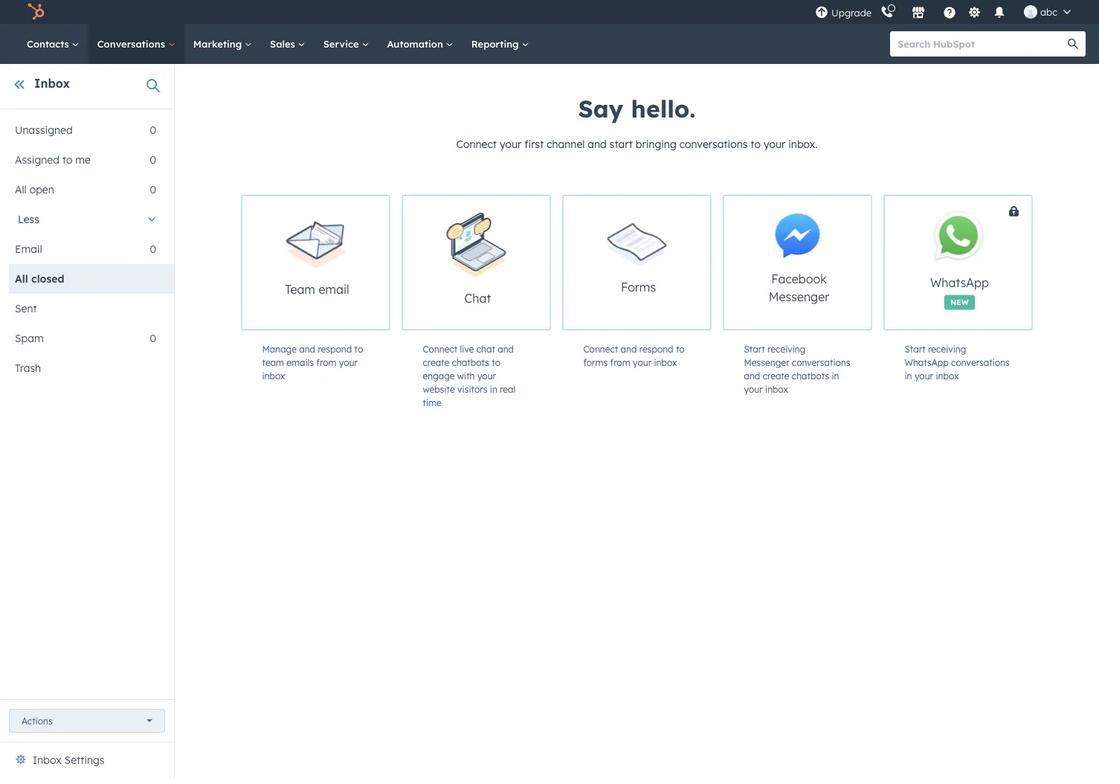 Task type: describe. For each thing, give the bounding box(es) containing it.
your inside "connect and respond to forms from your inbox"
[[633, 357, 652, 368]]

chat
[[477, 343, 496, 355]]

service link
[[315, 24, 378, 64]]

conversations
[[97, 38, 168, 50]]

in inside start receiving whatsapp conversations in your inbox
[[905, 370, 913, 381]]

menu containing abc
[[814, 0, 1082, 24]]

whatsapp new
[[931, 275, 990, 307]]

Facebook Messenger checkbox
[[724, 195, 873, 330]]

all open
[[15, 183, 54, 196]]

emails
[[287, 357, 314, 368]]

0 for assigned to me
[[150, 153, 156, 166]]

contacts
[[27, 38, 72, 50]]

your inside connect live chat and create chatbots to engage with your website visitors in real time
[[478, 370, 496, 381]]

and inside "connect and respond to forms from your inbox"
[[621, 343, 637, 355]]

team
[[285, 282, 315, 296]]

inbox settings link
[[33, 752, 105, 769]]

with
[[457, 370, 475, 381]]

reporting
[[472, 38, 522, 50]]

0 horizontal spatial conversations
[[680, 138, 748, 151]]

search button
[[1061, 31, 1086, 57]]

help button
[[938, 0, 963, 24]]

whatsapp inside start receiving whatsapp conversations in your inbox
[[905, 357, 949, 368]]

new
[[951, 297, 970, 307]]

inbox inside start receiving messenger conversations and create chatbots in your inbox
[[766, 384, 789, 395]]

connect for chat
[[423, 343, 458, 355]]

open
[[29, 183, 54, 196]]

spam
[[15, 332, 44, 345]]

manage and respond to team emails from your inbox
[[262, 343, 363, 381]]

hubspot image
[[27, 3, 45, 21]]

create inside start receiving messenger conversations and create chatbots in your inbox
[[763, 370, 790, 381]]

to inside manage and respond to team emails from your inbox
[[355, 343, 363, 355]]

0 for all open
[[150, 183, 156, 196]]

settings image
[[969, 6, 982, 20]]

notifications button
[[988, 0, 1013, 24]]

none checkbox containing whatsapp
[[884, 195, 1088, 330]]

messenger inside facebook messenger checkbox
[[769, 289, 830, 304]]

start receiving messenger conversations and create chatbots in your inbox
[[745, 343, 851, 395]]

sales link
[[261, 24, 315, 64]]

automation
[[387, 38, 446, 50]]

conversations for start receiving whatsapp conversations in your inbox
[[952, 357, 1010, 368]]

hello.
[[631, 94, 696, 124]]

connect your first channel and start bringing conversations to your inbox.
[[456, 138, 818, 151]]

to inside connect live chat and create chatbots to engage with your website visitors in real time
[[492, 357, 501, 368]]

inbox.
[[789, 138, 818, 151]]

say hello.
[[579, 94, 696, 124]]

trash button
[[9, 353, 156, 383]]

0 for unassigned
[[150, 124, 156, 137]]

all for all closed
[[15, 272, 28, 285]]

contacts link
[[18, 24, 88, 64]]

in inside connect live chat and create chatbots to engage with your website visitors in real time
[[490, 384, 498, 395]]

less
[[18, 213, 39, 226]]

me
[[75, 153, 91, 166]]

abc
[[1041, 6, 1058, 18]]

facebook
[[772, 272, 827, 286]]

actions
[[22, 715, 53, 727]]

upgrade
[[832, 7, 872, 19]]

Search HubSpot search field
[[891, 31, 1073, 57]]

start receiving whatsapp conversations in your inbox
[[905, 343, 1010, 381]]

sales
[[270, 38, 298, 50]]

first
[[525, 138, 544, 151]]

sent button
[[9, 294, 156, 324]]

start for start receiving whatsapp conversations in your inbox
[[905, 343, 926, 355]]

search image
[[1069, 39, 1079, 49]]

connect and respond to forms from your inbox
[[584, 343, 685, 368]]

bringing
[[636, 138, 677, 151]]

all closed button
[[9, 264, 156, 294]]

Chat checkbox
[[402, 195, 551, 330]]

Forms checkbox
[[563, 195, 712, 330]]

your inside start receiving messenger conversations and create chatbots in your inbox
[[745, 384, 763, 395]]

calling icon image
[[881, 6, 895, 19]]

inbox settings
[[33, 754, 105, 767]]

and inside manage and respond to team emails from your inbox
[[299, 343, 316, 355]]

facebook messenger
[[769, 272, 830, 304]]

connect for forms
[[584, 343, 619, 355]]

0 for email
[[150, 243, 156, 256]]

marketplaces button
[[903, 0, 935, 24]]

hubspot link
[[18, 3, 56, 21]]

start for start receiving messenger conversations and create chatbots in your inbox
[[745, 343, 766, 355]]

marketing
[[193, 38, 245, 50]]



Task type: vqa. For each thing, say whether or not it's contained in the screenshot.
the emails
yes



Task type: locate. For each thing, give the bounding box(es) containing it.
connect left first
[[456, 138, 497, 151]]

respond for forms
[[640, 343, 674, 355]]

all left the closed
[[15, 272, 28, 285]]

to inside "connect and respond to forms from your inbox"
[[676, 343, 685, 355]]

inbox left settings
[[33, 754, 62, 767]]

0 horizontal spatial start
[[745, 343, 766, 355]]

respond
[[318, 343, 352, 355], [640, 343, 674, 355]]

whatsapp inside checkbox
[[931, 275, 990, 290]]

start
[[745, 343, 766, 355], [905, 343, 926, 355]]

1 vertical spatial create
[[763, 370, 790, 381]]

connect inside connect live chat and create chatbots to engage with your website visitors in real time
[[423, 343, 458, 355]]

chatbots inside connect live chat and create chatbots to engage with your website visitors in real time
[[452, 357, 490, 368]]

receiving down new
[[929, 343, 967, 355]]

connect inside "connect and respond to forms from your inbox"
[[584, 343, 619, 355]]

1 receiving from the left
[[768, 343, 806, 355]]

connect up forms on the top of page
[[584, 343, 619, 355]]

receiving inside start receiving messenger conversations and create chatbots in your inbox
[[768, 343, 806, 355]]

1 vertical spatial all
[[15, 272, 28, 285]]

respond inside manage and respond to team emails from your inbox
[[318, 343, 352, 355]]

visitors
[[458, 384, 488, 395]]

create inside connect live chat and create chatbots to engage with your website visitors in real time
[[423, 357, 450, 368]]

2 horizontal spatial in
[[905, 370, 913, 381]]

inbox inside "connect and respond to forms from your inbox"
[[654, 357, 678, 368]]

0 vertical spatial create
[[423, 357, 450, 368]]

None checkbox
[[884, 195, 1088, 330]]

1 horizontal spatial conversations
[[792, 357, 851, 368]]

conversations inside start receiving whatsapp conversations in your inbox
[[952, 357, 1010, 368]]

inbox for inbox
[[34, 76, 70, 91]]

in
[[832, 370, 840, 381], [905, 370, 913, 381], [490, 384, 498, 395]]

forms
[[584, 357, 608, 368]]

inbox
[[654, 357, 678, 368], [262, 370, 285, 381], [936, 370, 960, 381], [766, 384, 789, 395]]

engage
[[423, 370, 455, 381]]

upgrade image
[[816, 6, 829, 20]]

1 horizontal spatial from
[[611, 357, 631, 368]]

0 vertical spatial chatbots
[[452, 357, 490, 368]]

1 all from the top
[[15, 183, 27, 196]]

start inside start receiving messenger conversations and create chatbots in your inbox
[[745, 343, 766, 355]]

to
[[751, 138, 761, 151], [62, 153, 73, 166], [355, 343, 363, 355], [676, 343, 685, 355], [492, 357, 501, 368]]

all inside all closed button
[[15, 272, 28, 285]]

all
[[15, 183, 27, 196], [15, 272, 28, 285]]

1 horizontal spatial start
[[905, 343, 926, 355]]

start inside start receiving whatsapp conversations in your inbox
[[905, 343, 926, 355]]

respond inside "connect and respond to forms from your inbox"
[[640, 343, 674, 355]]

marketplaces image
[[912, 7, 926, 20]]

and
[[588, 138, 607, 151], [299, 343, 316, 355], [498, 343, 514, 355], [621, 343, 637, 355], [745, 370, 761, 381]]

and inside start receiving messenger conversations and create chatbots in your inbox
[[745, 370, 761, 381]]

3 0 from the top
[[150, 183, 156, 196]]

1 start from the left
[[745, 343, 766, 355]]

1 from from the left
[[317, 357, 337, 368]]

from inside manage and respond to team emails from your inbox
[[317, 357, 337, 368]]

messenger
[[769, 289, 830, 304], [745, 357, 790, 368]]

0 horizontal spatial in
[[490, 384, 498, 395]]

inbox
[[34, 76, 70, 91], [33, 754, 62, 767]]

your
[[500, 138, 522, 151], [764, 138, 786, 151], [339, 357, 358, 368], [633, 357, 652, 368], [478, 370, 496, 381], [915, 370, 934, 381], [745, 384, 763, 395]]

receiving for whatsapp
[[929, 343, 967, 355]]

from right emails
[[317, 357, 337, 368]]

settings link
[[966, 4, 985, 20]]

1 vertical spatial chatbots
[[792, 370, 830, 381]]

0
[[150, 124, 156, 137], [150, 153, 156, 166], [150, 183, 156, 196], [150, 243, 156, 256], [150, 332, 156, 345]]

conversations for start receiving messenger conversations and create chatbots in your inbox
[[792, 357, 851, 368]]

gary orlando image
[[1025, 5, 1038, 19]]

from
[[317, 357, 337, 368], [611, 357, 631, 368]]

automation link
[[378, 24, 463, 64]]

your inside manage and respond to team emails from your inbox
[[339, 357, 358, 368]]

0 horizontal spatial respond
[[318, 343, 352, 355]]

2 all from the top
[[15, 272, 28, 285]]

0 vertical spatial whatsapp
[[931, 275, 990, 290]]

your inside start receiving whatsapp conversations in your inbox
[[915, 370, 934, 381]]

1 respond from the left
[[318, 343, 352, 355]]

team email
[[285, 282, 349, 296]]

2 horizontal spatial conversations
[[952, 357, 1010, 368]]

respond for team email
[[318, 343, 352, 355]]

notifications image
[[993, 7, 1007, 20]]

help image
[[944, 7, 957, 20]]

inbox down contacts link
[[34, 76, 70, 91]]

connect live chat and create chatbots to engage with your website visitors in real time
[[423, 343, 516, 408]]

receiving down facebook messenger
[[768, 343, 806, 355]]

0 horizontal spatial receiving
[[768, 343, 806, 355]]

connect up engage
[[423, 343, 458, 355]]

receiving for messenger
[[768, 343, 806, 355]]

from inside "connect and respond to forms from your inbox"
[[611, 357, 631, 368]]

all left open
[[15, 183, 27, 196]]

channel
[[547, 138, 585, 151]]

1 vertical spatial whatsapp
[[905, 357, 949, 368]]

forms
[[621, 280, 656, 295]]

conversations
[[680, 138, 748, 151], [792, 357, 851, 368], [952, 357, 1010, 368]]

whatsapp
[[931, 275, 990, 290], [905, 357, 949, 368]]

receiving
[[768, 343, 806, 355], [929, 343, 967, 355]]

conversations inside start receiving messenger conversations and create chatbots in your inbox
[[792, 357, 851, 368]]

inbox inside manage and respond to team emails from your inbox
[[262, 370, 285, 381]]

abc button
[[1016, 0, 1080, 24]]

4 0 from the top
[[150, 243, 156, 256]]

0 vertical spatial messenger
[[769, 289, 830, 304]]

2 0 from the top
[[150, 153, 156, 166]]

conversations link
[[88, 24, 184, 64]]

trash
[[15, 362, 41, 375]]

chatbots
[[452, 357, 490, 368], [792, 370, 830, 381]]

all for all open
[[15, 183, 27, 196]]

say
[[579, 94, 624, 124]]

1 horizontal spatial chatbots
[[792, 370, 830, 381]]

2 from from the left
[[611, 357, 631, 368]]

2 receiving from the left
[[929, 343, 967, 355]]

live
[[460, 343, 474, 355]]

chatbots inside start receiving messenger conversations and create chatbots in your inbox
[[792, 370, 830, 381]]

inbox for inbox settings
[[33, 754, 62, 767]]

service
[[323, 38, 362, 50]]

5 0 from the top
[[150, 332, 156, 345]]

website
[[423, 384, 455, 395]]

0 vertical spatial inbox
[[34, 76, 70, 91]]

0 for spam
[[150, 332, 156, 345]]

actions button
[[9, 709, 165, 733]]

Team email checkbox
[[241, 195, 390, 330]]

in inside start receiving messenger conversations and create chatbots in your inbox
[[832, 370, 840, 381]]

0 horizontal spatial chatbots
[[452, 357, 490, 368]]

1 vertical spatial messenger
[[745, 357, 790, 368]]

email
[[15, 243, 42, 256]]

1 horizontal spatial receiving
[[929, 343, 967, 355]]

assigned
[[15, 153, 59, 166]]

time
[[423, 397, 442, 408]]

1 horizontal spatial in
[[832, 370, 840, 381]]

respond right "manage"
[[318, 343, 352, 355]]

unassigned
[[15, 124, 73, 137]]

sent
[[15, 302, 37, 315]]

team
[[262, 357, 284, 368]]

closed
[[31, 272, 64, 285]]

connect
[[456, 138, 497, 151], [423, 343, 458, 355], [584, 343, 619, 355]]

reporting link
[[463, 24, 538, 64]]

0 horizontal spatial create
[[423, 357, 450, 368]]

1 0 from the top
[[150, 124, 156, 137]]

2 respond from the left
[[640, 343, 674, 355]]

receiving inside start receiving whatsapp conversations in your inbox
[[929, 343, 967, 355]]

assigned to me
[[15, 153, 91, 166]]

start
[[610, 138, 633, 151]]

manage
[[262, 343, 297, 355]]

from right forms on the top of page
[[611, 357, 631, 368]]

0 horizontal spatial from
[[317, 357, 337, 368]]

menu
[[814, 0, 1082, 24]]

marketing link
[[184, 24, 261, 64]]

1 vertical spatial inbox
[[33, 754, 62, 767]]

messenger inside start receiving messenger conversations and create chatbots in your inbox
[[745, 357, 790, 368]]

chat
[[465, 291, 491, 306]]

2 start from the left
[[905, 343, 926, 355]]

and inside connect live chat and create chatbots to engage with your website visitors in real time
[[498, 343, 514, 355]]

inbox inside start receiving whatsapp conversations in your inbox
[[936, 370, 960, 381]]

1 horizontal spatial respond
[[640, 343, 674, 355]]

create
[[423, 357, 450, 368], [763, 370, 790, 381]]

all closed
[[15, 272, 64, 285]]

settings
[[64, 754, 105, 767]]

1 horizontal spatial create
[[763, 370, 790, 381]]

calling icon button
[[875, 2, 900, 22]]

email
[[319, 282, 349, 296]]

real
[[500, 384, 516, 395]]

respond down forms
[[640, 343, 674, 355]]

0 vertical spatial all
[[15, 183, 27, 196]]



